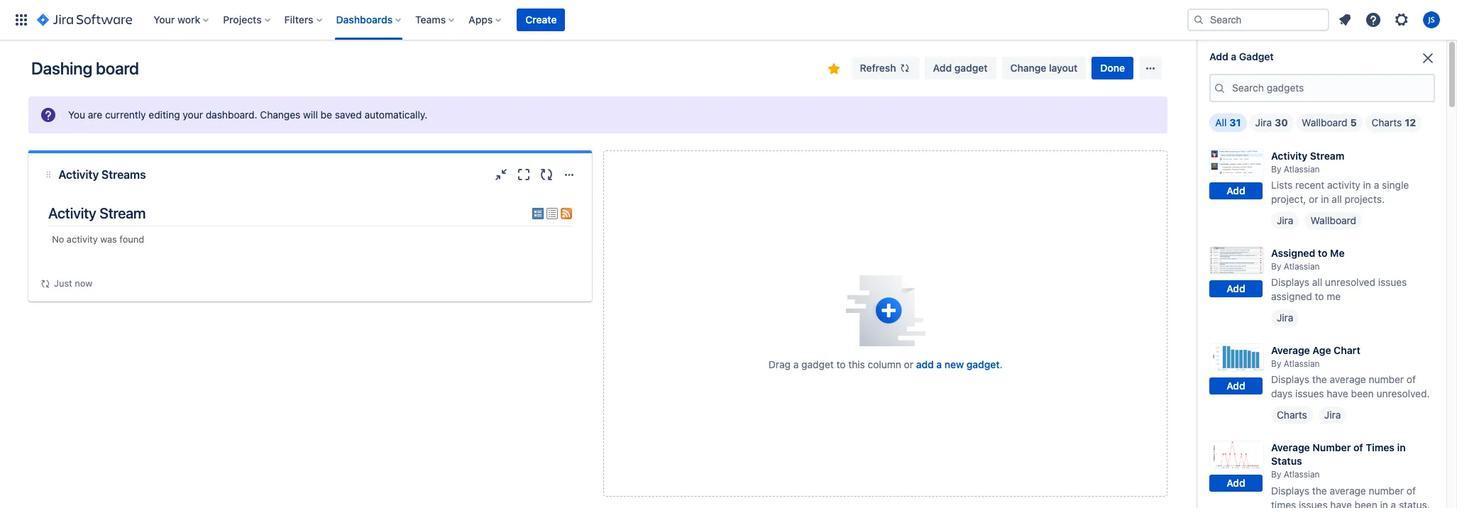 Task type: locate. For each thing, give the bounding box(es) containing it.
primary element
[[9, 0, 1188, 40]]

recent
[[1296, 179, 1325, 191]]

chart
[[1334, 344, 1361, 357]]

0 vertical spatial activity
[[1271, 150, 1308, 162]]

1 the from the top
[[1312, 374, 1327, 386]]

1 vertical spatial the
[[1312, 485, 1327, 497]]

2 displays from the top
[[1271, 374, 1310, 386]]

to
[[1318, 247, 1328, 259], [1315, 291, 1324, 303], [837, 358, 846, 371]]

refresh image
[[899, 62, 911, 74]]

1 vertical spatial average
[[1330, 485, 1366, 497]]

activity stream by atlassian lists recent activity in a single project, or in all projects.
[[1271, 150, 1409, 205]]

atlassian up recent
[[1284, 164, 1320, 175]]

your work button
[[149, 9, 215, 31]]

the inside average age chart by atlassian displays the average number of days issues have been unresolved.
[[1312, 374, 1327, 386]]

by inside average age chart by atlassian displays the average number of days issues have been unresolved.
[[1271, 359, 1282, 369]]

average number of times in status image
[[1210, 441, 1264, 469]]

issues right unresolved
[[1378, 276, 1407, 288]]

add a gadget
[[1210, 50, 1274, 62]]

1 horizontal spatial all
[[1332, 193, 1342, 205]]

0 vertical spatial all
[[1332, 193, 1342, 205]]

3 atlassian from the top
[[1284, 359, 1320, 369]]

displays up times
[[1271, 485, 1310, 497]]

by down the assigned
[[1271, 261, 1282, 272]]

1 vertical spatial activity
[[67, 234, 98, 245]]

add for average age chart
[[1227, 380, 1246, 392]]

jira
[[1255, 116, 1272, 128], [1277, 214, 1294, 227], [1277, 312, 1294, 324], [1325, 409, 1341, 421]]

change
[[1011, 62, 1047, 74]]

wallboard up me
[[1311, 214, 1357, 227]]

banner
[[0, 0, 1457, 40]]

displays
[[1271, 276, 1310, 288], [1271, 374, 1310, 386], [1271, 485, 1310, 497]]

all up assigned
[[1312, 276, 1323, 288]]

0 vertical spatial have
[[1327, 388, 1349, 400]]

activity
[[1328, 179, 1361, 191], [67, 234, 98, 245]]

atlassian down the assigned
[[1284, 261, 1320, 272]]

average left age
[[1271, 344, 1310, 357]]

to left me
[[1318, 247, 1328, 259]]

days
[[1271, 388, 1293, 400]]

displays inside assigned to me by atlassian displays all unresolved issues assigned to me
[[1271, 276, 1310, 288]]

0 horizontal spatial all
[[1312, 276, 1323, 288]]

unresolved.
[[1377, 388, 1430, 400]]

1 add button from the top
[[1210, 183, 1263, 200]]

number up "unresolved."
[[1369, 374, 1404, 386]]

issues inside average number of times in status by atlassian displays the average number of times issues have been in a status.
[[1299, 499, 1328, 508]]

add button down the average number of times in status image
[[1210, 475, 1263, 492]]

displays for to
[[1271, 276, 1310, 288]]

2 add button from the top
[[1210, 280, 1263, 297]]

activity up "no"
[[48, 204, 96, 221]]

charts
[[1372, 116, 1402, 128], [1277, 409, 1307, 421]]

of left the times
[[1354, 442, 1363, 454]]

add a new gadget button
[[916, 358, 1000, 372]]

average
[[1271, 344, 1310, 357], [1271, 442, 1310, 454]]

displays for days
[[1271, 374, 1310, 386]]

0 vertical spatial to
[[1318, 247, 1328, 259]]

1 vertical spatial have
[[1331, 499, 1352, 508]]

2 vertical spatial activity
[[48, 204, 96, 221]]

been
[[1351, 388, 1374, 400], [1355, 499, 1378, 508]]

2 average from the top
[[1330, 485, 1366, 497]]

atlassian down age
[[1284, 359, 1320, 369]]

of up "unresolved."
[[1407, 374, 1416, 386]]

3 add button from the top
[[1210, 377, 1263, 395]]

0 vertical spatial activity
[[1328, 179, 1361, 191]]

1 vertical spatial activity
[[59, 168, 99, 181]]

by inside average number of times in status by atlassian displays the average number of times issues have been in a status.
[[1271, 470, 1282, 480]]

automatically.
[[365, 109, 428, 121]]

1 by from the top
[[1271, 164, 1282, 175]]

31
[[1230, 116, 1241, 128]]

atlassian inside average number of times in status by atlassian displays the average number of times issues have been in a status.
[[1284, 470, 1320, 480]]

3 displays from the top
[[1271, 485, 1310, 497]]

jira down assigned
[[1277, 312, 1294, 324]]

4 by from the top
[[1271, 470, 1282, 480]]

average down chart
[[1330, 374, 1366, 386]]

0 vertical spatial of
[[1407, 374, 1416, 386]]

assigned
[[1271, 247, 1316, 259]]

been left status.
[[1355, 499, 1378, 508]]

activity stream image
[[1210, 149, 1264, 177]]

layout
[[1049, 62, 1078, 74]]

displays inside average age chart by atlassian displays the average number of days issues have been unresolved.
[[1271, 374, 1310, 386]]

drag a gadget to this column or add a new gadget .
[[769, 358, 1003, 371]]

activity up projects.
[[1328, 179, 1361, 191]]

1 vertical spatial been
[[1355, 499, 1378, 508]]

or
[[1309, 193, 1319, 205], [904, 358, 914, 371]]

0 vertical spatial number
[[1369, 374, 1404, 386]]

atlassian down status in the right of the page
[[1284, 470, 1320, 480]]

add down assigned to me image on the right of the page
[[1227, 282, 1246, 294]]

activity streams
[[59, 168, 146, 181]]

refresh button
[[852, 57, 919, 80]]

4 atlassian from the top
[[1284, 470, 1320, 480]]

gadget left change
[[955, 62, 988, 74]]

0 vertical spatial stream
[[1310, 150, 1345, 162]]

3 by from the top
[[1271, 359, 1282, 369]]

to left this
[[837, 358, 846, 371]]

or down recent
[[1309, 193, 1319, 205]]

average up status in the right of the page
[[1271, 442, 1310, 454]]

0 vertical spatial charts
[[1372, 116, 1402, 128]]

of up status.
[[1407, 485, 1416, 497]]

2 number from the top
[[1369, 485, 1404, 497]]

a inside activity stream by atlassian lists recent activity in a single project, or in all projects.
[[1374, 179, 1380, 191]]

2 the from the top
[[1312, 485, 1327, 497]]

a left status.
[[1391, 499, 1397, 508]]

wallboard left 5
[[1302, 116, 1348, 128]]

1 vertical spatial number
[[1369, 485, 1404, 497]]

activity for activity streams
[[59, 168, 99, 181]]

more dashboard actions image
[[1142, 60, 1159, 77]]

in left status.
[[1380, 499, 1388, 508]]

have down chart
[[1327, 388, 1349, 400]]

1 vertical spatial displays
[[1271, 374, 1310, 386]]

a right the drag
[[794, 358, 799, 371]]

activity inside "activity streams" region
[[48, 204, 96, 221]]

wallboard
[[1302, 116, 1348, 128], [1311, 214, 1357, 227]]

0 vertical spatial or
[[1309, 193, 1319, 205]]

notifications image
[[1337, 11, 1354, 28]]

add button for displays the average number of days issues have been unresolved.
[[1210, 377, 1263, 395]]

jira software image
[[37, 11, 132, 28], [37, 11, 132, 28]]

by up the days on the bottom of the page
[[1271, 359, 1282, 369]]

average inside average number of times in status by atlassian displays the average number of times issues have been in a status.
[[1330, 485, 1366, 497]]

board
[[96, 58, 139, 78]]

charts left 12
[[1372, 116, 1402, 128]]

average
[[1330, 374, 1366, 386], [1330, 485, 1366, 497]]

drag
[[769, 358, 791, 371]]

jira 30
[[1255, 116, 1288, 128]]

the down age
[[1312, 374, 1327, 386]]

all left projects.
[[1332, 193, 1342, 205]]

stream inside region
[[99, 204, 146, 221]]

jira left 30
[[1255, 116, 1272, 128]]

add gadget img image
[[846, 275, 925, 346]]

by inside activity stream by atlassian lists recent activity in a single project, or in all projects.
[[1271, 164, 1282, 175]]

4 add button from the top
[[1210, 475, 1263, 492]]

issues right times
[[1299, 499, 1328, 508]]

settings image
[[1394, 11, 1411, 28]]

change layout button
[[1002, 57, 1086, 80]]

0 vertical spatial average
[[1330, 374, 1366, 386]]

activity up activity stream
[[59, 168, 99, 181]]

have inside average age chart by atlassian displays the average number of days issues have been unresolved.
[[1327, 388, 1349, 400]]

of
[[1407, 374, 1416, 386], [1354, 442, 1363, 454], [1407, 485, 1416, 497]]

0 vertical spatial been
[[1351, 388, 1374, 400]]

gadget
[[955, 62, 988, 74], [802, 358, 834, 371], [967, 358, 1000, 371]]

0 vertical spatial the
[[1312, 374, 1327, 386]]

number up status.
[[1369, 485, 1404, 497]]

0 vertical spatial average
[[1271, 344, 1310, 357]]

add down the average number of times in status image
[[1227, 477, 1246, 489]]

2 by from the top
[[1271, 261, 1282, 272]]

by down status in the right of the page
[[1271, 470, 1282, 480]]

have down the number
[[1331, 499, 1352, 508]]

1 horizontal spatial charts
[[1372, 116, 1402, 128]]

add left the gadget
[[1210, 50, 1229, 62]]

activity inside activity stream by atlassian lists recent activity in a single project, or in all projects.
[[1271, 150, 1308, 162]]

1 vertical spatial of
[[1354, 442, 1363, 454]]

stream for activity stream
[[99, 204, 146, 221]]

status
[[1271, 455, 1302, 467]]

0 horizontal spatial charts
[[1277, 409, 1307, 421]]

1 horizontal spatial stream
[[1310, 150, 1345, 162]]

average inside average age chart by atlassian displays the average number of days issues have been unresolved.
[[1271, 344, 1310, 357]]

displays up assigned
[[1271, 276, 1310, 288]]

add for assigned to me
[[1227, 282, 1246, 294]]

add
[[1210, 50, 1229, 62], [933, 62, 952, 74], [1227, 185, 1246, 197], [1227, 282, 1246, 294], [1227, 380, 1246, 392], [1227, 477, 1246, 489]]

by
[[1271, 164, 1282, 175], [1271, 261, 1282, 272], [1271, 359, 1282, 369], [1271, 470, 1282, 480]]

1 atlassian from the top
[[1284, 164, 1320, 175]]

1 vertical spatial charts
[[1277, 409, 1307, 421]]

average age chart by atlassian displays the average number of days issues have been unresolved.
[[1271, 344, 1430, 400]]

add inside "button"
[[933, 62, 952, 74]]

2 vertical spatial issues
[[1299, 499, 1328, 508]]

apps button
[[464, 9, 507, 31]]

0 horizontal spatial or
[[904, 358, 914, 371]]

been inside average number of times in status by atlassian displays the average number of times issues have been in a status.
[[1355, 499, 1378, 508]]

1 number from the top
[[1369, 374, 1404, 386]]

1 vertical spatial issues
[[1296, 388, 1324, 400]]

have inside average number of times in status by atlassian displays the average number of times issues have been in a status.
[[1331, 499, 1352, 508]]

issues right the days on the bottom of the page
[[1296, 388, 1324, 400]]

maximize activity streams image
[[516, 166, 533, 183]]

average down the number
[[1330, 485, 1366, 497]]

add button down average age chart image
[[1210, 377, 1263, 395]]

assigned
[[1271, 291, 1312, 303]]

1 displays from the top
[[1271, 276, 1310, 288]]

1 average from the top
[[1330, 374, 1366, 386]]

1 average from the top
[[1271, 344, 1310, 357]]

help image
[[1365, 11, 1382, 28]]

0 horizontal spatial activity
[[67, 234, 98, 245]]

add down the 'activity stream' image
[[1227, 185, 1246, 197]]

2 vertical spatial of
[[1407, 485, 1416, 497]]

charts down the days on the bottom of the page
[[1277, 409, 1307, 421]]

by up lists
[[1271, 164, 1282, 175]]

by inside assigned to me by atlassian displays all unresolved issues assigned to me
[[1271, 261, 1282, 272]]

stream inside activity stream by atlassian lists recent activity in a single project, or in all projects.
[[1310, 150, 1345, 162]]

or left add
[[904, 358, 914, 371]]

2 average from the top
[[1271, 442, 1310, 454]]

1 vertical spatial or
[[904, 358, 914, 371]]

average inside average age chart by atlassian displays the average number of days issues have been unresolved.
[[1330, 374, 1366, 386]]

0 vertical spatial displays
[[1271, 276, 1310, 288]]

atlassian inside activity stream by atlassian lists recent activity in a single project, or in all projects.
[[1284, 164, 1320, 175]]

1 vertical spatial stream
[[99, 204, 146, 221]]

add button down the 'activity stream' image
[[1210, 183, 1263, 200]]

have
[[1327, 388, 1349, 400], [1331, 499, 1352, 508]]

average inside average number of times in status by atlassian displays the average number of times issues have been in a status.
[[1271, 442, 1310, 454]]

add right refresh image at right
[[933, 62, 952, 74]]

or inside activity stream by atlassian lists recent activity in a single project, or in all projects.
[[1309, 193, 1319, 205]]

all 31
[[1215, 116, 1241, 128]]

done link
[[1092, 57, 1134, 80]]

0 horizontal spatial stream
[[99, 204, 146, 221]]

1 vertical spatial wallboard
[[1311, 214, 1357, 227]]

stream down wallboard 5
[[1310, 150, 1345, 162]]

all
[[1332, 193, 1342, 205], [1312, 276, 1323, 288]]

stream for activity stream by atlassian lists recent activity in a single project, or in all projects.
[[1310, 150, 1345, 162]]

age
[[1313, 344, 1331, 357]]

1 vertical spatial all
[[1312, 276, 1323, 288]]

issues
[[1378, 276, 1407, 288], [1296, 388, 1324, 400], [1299, 499, 1328, 508]]

to left me at right
[[1315, 291, 1324, 303]]

displays up the days on the bottom of the page
[[1271, 374, 1310, 386]]

add button down assigned to me image on the right of the page
[[1210, 280, 1263, 297]]

dashboards button
[[332, 9, 407, 31]]

2 vertical spatial displays
[[1271, 485, 1310, 497]]

1 horizontal spatial or
[[1309, 193, 1319, 205]]

the down the number
[[1312, 485, 1327, 497]]

1 horizontal spatial activity
[[1328, 179, 1361, 191]]

a up projects.
[[1374, 179, 1380, 191]]

in right the times
[[1397, 442, 1406, 454]]

activity up lists
[[1271, 150, 1308, 162]]

1 vertical spatial average
[[1271, 442, 1310, 454]]

been left "unresolved."
[[1351, 388, 1374, 400]]

0 vertical spatial issues
[[1378, 276, 1407, 288]]

star dashing board image
[[825, 60, 842, 77]]

number inside average number of times in status by atlassian displays the average number of times issues have been in a status.
[[1369, 485, 1404, 497]]

add gadget
[[933, 62, 988, 74]]

add button
[[1210, 183, 1263, 200], [1210, 280, 1263, 297], [1210, 377, 1263, 395], [1210, 475, 1263, 492]]

a inside average number of times in status by atlassian displays the average number of times issues have been in a status.
[[1391, 499, 1397, 508]]

stream up found
[[99, 204, 146, 221]]

just now
[[54, 278, 92, 289]]

you
[[68, 109, 85, 121]]

activity right "no"
[[67, 234, 98, 245]]

2 atlassian from the top
[[1284, 261, 1320, 272]]

0 vertical spatial wallboard
[[1302, 116, 1348, 128]]

activity
[[1271, 150, 1308, 162], [59, 168, 99, 181], [48, 204, 96, 221]]

add down average age chart image
[[1227, 380, 1246, 392]]

add button for lists recent activity in a single project, or in all projects.
[[1210, 183, 1263, 200]]



Task type: describe. For each thing, give the bounding box(es) containing it.
this
[[849, 358, 865, 371]]

displays inside average number of times in status by atlassian displays the average number of times issues have been in a status.
[[1271, 485, 1310, 497]]

30
[[1275, 116, 1288, 128]]

changes
[[260, 109, 301, 121]]

activity inside "activity streams" region
[[67, 234, 98, 245]]

gadget right the drag
[[802, 358, 834, 371]]

teams
[[415, 13, 446, 26]]

wallboard for wallboard
[[1311, 214, 1357, 227]]

average for number
[[1271, 442, 1310, 454]]

minimize activity streams image
[[493, 166, 510, 183]]

add gadget button
[[925, 57, 996, 80]]

issues inside assigned to me by atlassian displays all unresolved issues assigned to me
[[1378, 276, 1407, 288]]

was
[[100, 234, 117, 245]]

wallboard for wallboard 5
[[1302, 116, 1348, 128]]

assigned to me by atlassian displays all unresolved issues assigned to me
[[1271, 247, 1407, 303]]

number
[[1313, 442, 1351, 454]]

activity stream
[[48, 204, 146, 221]]

teams button
[[411, 9, 460, 31]]

streams
[[102, 168, 146, 181]]

now
[[75, 278, 92, 289]]

dashboard.
[[206, 109, 257, 121]]

a left the gadget
[[1231, 50, 1237, 62]]

refresh
[[860, 62, 896, 74]]

will
[[303, 109, 318, 121]]

your
[[154, 13, 175, 26]]

filters
[[284, 13, 313, 26]]

times
[[1366, 442, 1395, 454]]

times
[[1271, 499, 1296, 508]]

no activity was found
[[52, 234, 144, 245]]

currently
[[105, 109, 146, 121]]

average number of times in status by atlassian displays the average number of times issues have been in a status.
[[1271, 442, 1430, 508]]

create button
[[517, 9, 565, 31]]

editing
[[149, 109, 180, 121]]

your
[[183, 109, 203, 121]]

jira up the number
[[1325, 409, 1341, 421]]

the inside average number of times in status by atlassian displays the average number of times issues have been in a status.
[[1312, 485, 1327, 497]]

close icon image
[[1420, 50, 1437, 67]]

dashing
[[31, 58, 92, 78]]

add for activity stream
[[1227, 185, 1246, 197]]

work
[[177, 13, 200, 26]]

activity inside activity stream by atlassian lists recent activity in a single project, or in all projects.
[[1328, 179, 1361, 191]]

saved
[[335, 109, 362, 121]]

single
[[1382, 179, 1409, 191]]

lists
[[1271, 179, 1293, 191]]

me
[[1330, 247, 1345, 259]]

add button for displays the average number of times issues have been in a status.
[[1210, 475, 1263, 492]]

in down recent
[[1321, 193, 1329, 205]]

create
[[526, 13, 557, 26]]

add for average number of times in status
[[1227, 477, 1246, 489]]

Search gadgets field
[[1228, 75, 1434, 101]]

me
[[1327, 291, 1341, 303]]

your profile and settings image
[[1423, 11, 1440, 28]]

project,
[[1271, 193, 1306, 205]]

column
[[868, 358, 901, 371]]

charts for charts 12
[[1372, 116, 1402, 128]]

banner containing your work
[[0, 0, 1457, 40]]

filters button
[[280, 9, 328, 31]]

search image
[[1193, 14, 1205, 26]]

you are currently editing your dashboard. changes will be saved automatically.
[[68, 109, 428, 121]]

apps
[[469, 13, 493, 26]]

activity streams region
[[40, 196, 581, 291]]

.
[[1000, 358, 1003, 371]]

a right add
[[937, 358, 942, 371]]

5
[[1351, 116, 1357, 128]]

number inside average age chart by atlassian displays the average number of days issues have been unresolved.
[[1369, 374, 1404, 386]]

all inside assigned to me by atlassian displays all unresolved issues assigned to me
[[1312, 276, 1323, 288]]

new
[[945, 358, 964, 371]]

add
[[916, 358, 934, 371]]

average for age
[[1271, 344, 1310, 357]]

atlassian inside assigned to me by atlassian displays all unresolved issues assigned to me
[[1284, 261, 1320, 272]]

dashing board
[[31, 58, 139, 78]]

jira down project,
[[1277, 214, 1294, 227]]

an arrow curved in a circular way on the button that refreshes the dashboard image
[[40, 278, 51, 289]]

change layout
[[1011, 62, 1078, 74]]

found
[[120, 234, 144, 245]]

gadget
[[1239, 50, 1274, 62]]

charts for charts
[[1277, 409, 1307, 421]]

2 vertical spatial to
[[837, 358, 846, 371]]

add button for displays all unresolved issues assigned to me
[[1210, 280, 1263, 297]]

projects.
[[1345, 193, 1385, 205]]

12
[[1405, 116, 1416, 128]]

are
[[88, 109, 102, 121]]

1 vertical spatial to
[[1315, 291, 1324, 303]]

atlassian inside average age chart by atlassian displays the average number of days issues have been unresolved.
[[1284, 359, 1320, 369]]

wallboard 5
[[1302, 116, 1357, 128]]

status.
[[1399, 499, 1430, 508]]

projects button
[[219, 9, 276, 31]]

issues inside average age chart by atlassian displays the average number of days issues have been unresolved.
[[1296, 388, 1324, 400]]

in up projects.
[[1363, 179, 1371, 191]]

projects
[[223, 13, 262, 26]]

been inside average age chart by atlassian displays the average number of days issues have been unresolved.
[[1351, 388, 1374, 400]]

just
[[54, 278, 72, 289]]

gadget inside "button"
[[955, 62, 988, 74]]

refresh activity streams image
[[538, 166, 555, 183]]

be
[[321, 109, 332, 121]]

all inside activity stream by atlassian lists recent activity in a single project, or in all projects.
[[1332, 193, 1342, 205]]

no
[[52, 234, 64, 245]]

unresolved
[[1325, 276, 1376, 288]]

your work
[[154, 13, 200, 26]]

appswitcher icon image
[[13, 11, 30, 28]]

done
[[1101, 62, 1125, 74]]

all
[[1215, 116, 1227, 128]]

Search field
[[1188, 9, 1330, 31]]

dashboards
[[336, 13, 393, 26]]

charts 12
[[1372, 116, 1416, 128]]

average age chart image
[[1210, 344, 1264, 372]]

assigned to me image
[[1210, 246, 1264, 274]]

of inside average age chart by atlassian displays the average number of days issues have been unresolved.
[[1407, 374, 1416, 386]]

gadget right new
[[967, 358, 1000, 371]]

activity for activity stream
[[48, 204, 96, 221]]

activity for activity stream by atlassian lists recent activity in a single project, or in all projects.
[[1271, 150, 1308, 162]]

more actions for activity streams gadget image
[[561, 166, 578, 183]]



Task type: vqa. For each thing, say whether or not it's contained in the screenshot.
2 to the left
no



